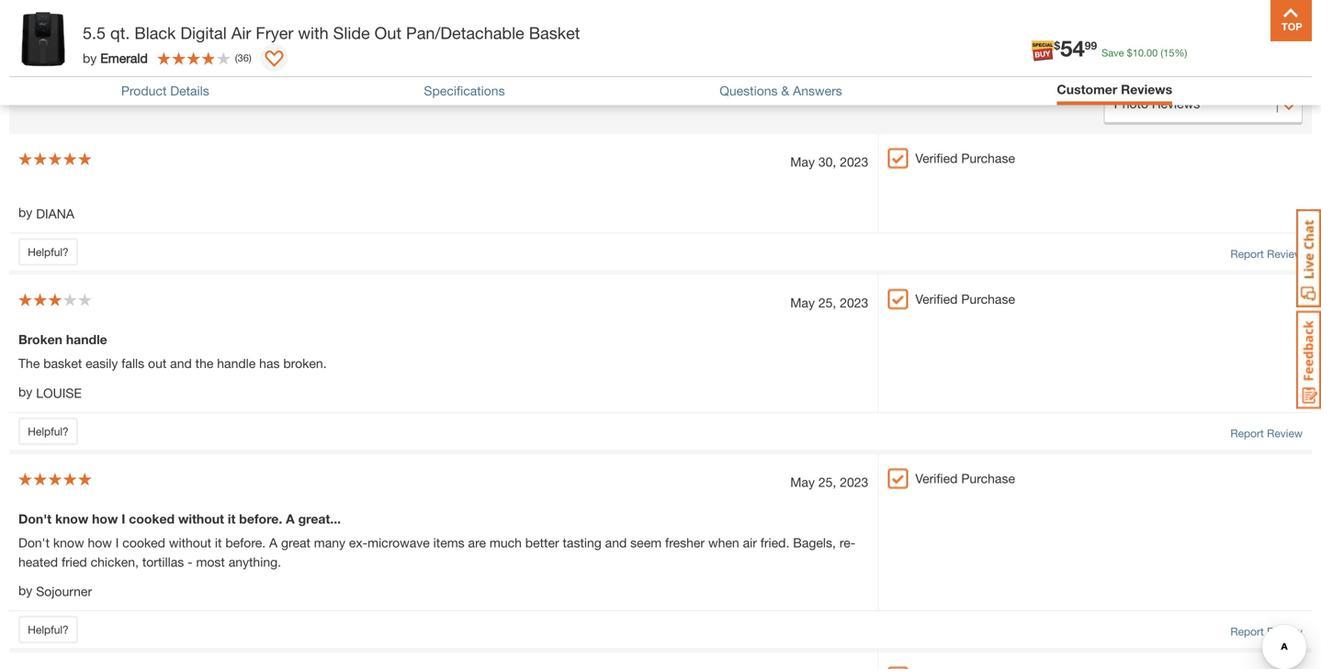 Task type: locate. For each thing, give the bounding box(es) containing it.
1 vertical spatial report review button
[[1231, 425, 1303, 442]]

2 vertical spatial report review
[[1231, 626, 1303, 639]]

0 vertical spatial don't
[[18, 512, 52, 527]]

15
[[1163, 47, 1175, 59]]

3 verified purchase from the top
[[915, 471, 1015, 486]]

by inside by louise
[[18, 384, 32, 400]]

re-
[[840, 535, 856, 551]]

$
[[1054, 39, 1060, 52], [1127, 47, 1133, 59]]

2 vertical spatial verified purchase
[[915, 471, 1015, 486]]

1 horizontal spatial $
[[1127, 47, 1133, 59]]

helpful? button for broken
[[18, 418, 78, 445]]

may 30, 2023
[[790, 154, 869, 170]]

it
[[228, 512, 236, 527], [215, 535, 222, 551]]

2023
[[840, 154, 869, 170], [840, 295, 869, 310], [840, 475, 869, 490]]

heated
[[18, 555, 58, 570]]

diy button
[[1093, 22, 1151, 66]]

1 vertical spatial report review
[[1231, 427, 1303, 440]]

0 vertical spatial it
[[228, 512, 236, 527]]

0 horizontal spatial handle
[[66, 332, 107, 347]]

0 vertical spatial 36
[[238, 52, 249, 64]]

helpful? down 'by sojourner'
[[28, 624, 69, 637]]

2 helpful? button from the top
[[18, 418, 78, 445]]

1 vertical spatial helpful? button
[[18, 418, 78, 445]]

- left of
[[86, 90, 91, 105]]

report review button
[[1231, 246, 1303, 262], [1231, 425, 1303, 442], [1231, 624, 1303, 641]]

fried
[[62, 555, 87, 570]]

36 right of
[[124, 90, 138, 105]]

1 horizontal spatial i
[[122, 512, 125, 527]]

feedback link image
[[1297, 311, 1321, 410]]

99
[[1085, 39, 1097, 52]]

cooked
[[129, 512, 175, 527], [122, 535, 165, 551]]

0 horizontal spatial -
[[86, 90, 91, 105]]

1 vertical spatial before.
[[225, 535, 266, 551]]

the
[[18, 356, 40, 371]]

( right 00
[[1161, 47, 1163, 59]]

by left the diana
[[18, 205, 32, 220]]

0 vertical spatial helpful?
[[28, 246, 69, 259]]

handle up the easily
[[66, 332, 107, 347]]

1 may from the top
[[790, 154, 815, 170]]

0 vertical spatial report review button
[[1231, 246, 1303, 262]]

specifications button
[[424, 83, 505, 98], [424, 83, 505, 98]]

helpful? button down diana button
[[18, 238, 78, 266]]

review
[[1267, 248, 1303, 260], [1267, 427, 1303, 440], [1267, 626, 1303, 639]]

sojourner
[[36, 585, 92, 600]]

1 horizontal spatial handle
[[217, 356, 256, 371]]

0 vertical spatial purchase
[[961, 151, 1015, 166]]

$ left '.'
[[1127, 47, 1133, 59]]

1 vertical spatial verified purchase
[[915, 292, 1015, 307]]

5.5
[[83, 23, 106, 43]]

services
[[1013, 48, 1069, 66]]

0 vertical spatial how
[[92, 512, 118, 527]]

helpful? down by louise
[[28, 425, 69, 438]]

1 25, from the top
[[819, 295, 836, 310]]

air
[[743, 535, 757, 551]]

1 vertical spatial may
[[790, 295, 815, 310]]

1 verified from the top
[[915, 151, 958, 166]]

of
[[109, 90, 120, 105]]

2 vertical spatial report review button
[[1231, 624, 1303, 641]]

3 helpful? from the top
[[28, 624, 69, 637]]

( left )
[[235, 52, 238, 64]]

by inside by diana
[[18, 205, 32, 220]]

2 report review button from the top
[[1231, 425, 1303, 442]]

purchase for may 25, 2023
[[961, 471, 1015, 486]]

1 vertical spatial may 25, 2023
[[790, 475, 869, 490]]

0 vertical spatial and
[[170, 356, 192, 371]]

by emerald
[[83, 50, 148, 65]]

0 horizontal spatial $
[[1054, 39, 1060, 52]]

3 verified from the top
[[915, 471, 958, 486]]

city
[[151, 35, 176, 53]]

and inside don't know how i cooked without it before. a great... don't know how i cooked without it before. a great many ex-microwave items are much better tasting and seem fresher when air fried. bagels, re- heated fried chicken, tortillas - most anything.
[[605, 535, 627, 551]]

know
[[55, 512, 88, 527], [53, 535, 84, 551]]

1 horizontal spatial and
[[605, 535, 627, 551]]

3 helpful? button from the top
[[18, 617, 78, 644]]

the
[[195, 356, 214, 371]]

0 vertical spatial verified
[[915, 151, 958, 166]]

helpful? button down 'by sojourner'
[[18, 617, 78, 644]]

1 verified purchase from the top
[[915, 151, 1015, 166]]

2 report review from the top
[[1231, 427, 1303, 440]]

save $ 10 . 00 ( 15 %)
[[1102, 47, 1187, 59]]

2 helpful? from the top
[[28, 425, 69, 438]]

it up most
[[215, 535, 222, 551]]

filter
[[344, 16, 372, 31]]

2 vertical spatial report
[[1231, 626, 1264, 639]]

display image
[[265, 51, 284, 69]]

0 horizontal spatial (
[[235, 52, 238, 64]]

0 vertical spatial handle
[[66, 332, 107, 347]]

by down 5.5
[[83, 50, 97, 65]]

customer reviews
[[1057, 82, 1173, 97]]

a up 'great'
[[286, 512, 295, 527]]

1 may 25, 2023 from the top
[[790, 295, 869, 310]]

digital
[[180, 23, 227, 43]]

showing
[[18, 90, 68, 105]]

0 horizontal spatial i
[[116, 535, 119, 551]]

details
[[170, 83, 209, 98]]

2023 for broken handle the basket easily falls out and the handle has broken.
[[840, 295, 869, 310]]

live chat image
[[1297, 210, 1321, 308]]

0 vertical spatial helpful? button
[[18, 238, 78, 266]]

0 horizontal spatial and
[[170, 356, 192, 371]]

3 report review from the top
[[1231, 626, 1303, 639]]

1 horizontal spatial (
[[1161, 47, 1163, 59]]

$ left "99"
[[1054, 39, 1060, 52]]

- left most
[[188, 555, 193, 570]]

36
[[238, 52, 249, 64], [124, 90, 138, 105]]

verified purchase
[[915, 151, 1015, 166], [915, 292, 1015, 307], [915, 471, 1015, 486]]

3 purchase from the top
[[961, 471, 1015, 486]]

and left "seem"
[[605, 535, 627, 551]]

by for by louise
[[18, 384, 32, 400]]

1 vertical spatial 25,
[[819, 475, 836, 490]]

1 vertical spatial report
[[1231, 427, 1264, 440]]

3 2023 from the top
[[840, 475, 869, 490]]

3 report review button from the top
[[1231, 624, 1303, 641]]

don't
[[18, 512, 52, 527], [18, 535, 50, 551]]

may 25, 2023 for broken handle the basket easily falls out and the handle has broken.
[[790, 295, 869, 310]]

are
[[468, 535, 486, 551]]

2 verified from the top
[[915, 292, 958, 307]]

1 vertical spatial verified
[[915, 292, 958, 307]]

1 vertical spatial without
[[169, 535, 211, 551]]

0 vertical spatial may
[[790, 154, 815, 170]]

2 review from the top
[[1267, 427, 1303, 440]]

2 vertical spatial purchase
[[961, 471, 1015, 486]]

1 vertical spatial i
[[116, 535, 119, 551]]

1 vertical spatial purchase
[[961, 292, 1015, 307]]

out
[[375, 23, 402, 43]]

1 vertical spatial -
[[188, 555, 193, 570]]

1 report review button from the top
[[1231, 246, 1303, 262]]

94015
[[289, 35, 330, 53]]

2 vertical spatial helpful? button
[[18, 617, 78, 644]]

2 verified purchase from the top
[[915, 292, 1015, 307]]

helpful? down diana button
[[28, 246, 69, 259]]

by for by emerald
[[83, 50, 97, 65]]

report
[[1231, 248, 1264, 260], [1231, 427, 1264, 440], [1231, 626, 1264, 639]]

air
[[231, 23, 251, 43]]

3 review from the top
[[1267, 626, 1303, 639]]

1 purchase from the top
[[961, 151, 1015, 166]]

1 vertical spatial know
[[53, 535, 84, 551]]

1 vertical spatial a
[[269, 535, 278, 551]]

2 vertical spatial verified
[[915, 471, 958, 486]]

0 vertical spatial report
[[1231, 248, 1264, 260]]

it up anything.
[[228, 512, 236, 527]]

0 vertical spatial -
[[86, 90, 91, 105]]

and left the the
[[170, 356, 192, 371]]

fried.
[[761, 535, 790, 551]]

may for broken handle the basket easily falls out and the handle has broken.
[[790, 295, 815, 310]]

0 horizontal spatial a
[[269, 535, 278, 551]]

$ inside the '$ 54 99'
[[1054, 39, 1060, 52]]

2 vertical spatial 2023
[[840, 475, 869, 490]]

by for by sojourner
[[18, 583, 32, 598]]

1 vertical spatial 36
[[124, 90, 138, 105]]

by down heated
[[18, 583, 32, 598]]

00
[[1147, 47, 1158, 59]]

3 may from the top
[[790, 475, 815, 490]]

by
[[83, 50, 97, 65], [18, 205, 32, 220], [18, 384, 32, 400], [18, 583, 32, 598]]

louise
[[36, 386, 82, 401]]

verified
[[915, 151, 958, 166], [915, 292, 958, 307], [915, 471, 958, 486]]

a
[[286, 512, 295, 527], [269, 535, 278, 551]]

broken.
[[283, 356, 327, 371]]

better
[[525, 535, 559, 551]]

2 vertical spatial may
[[790, 475, 815, 490]]

filter by:
[[344, 16, 394, 31]]

and inside broken handle the basket easily falls out and the handle has broken.
[[170, 356, 192, 371]]

1 horizontal spatial -
[[188, 555, 193, 570]]

how
[[92, 512, 118, 527], [88, 535, 112, 551]]

0 vertical spatial 2023
[[840, 154, 869, 170]]

0 vertical spatial 25,
[[819, 295, 836, 310]]

94015 button
[[267, 35, 331, 53]]

1 vertical spatial helpful?
[[28, 425, 69, 438]]

0 vertical spatial report review
[[1231, 248, 1303, 260]]

product details button
[[121, 83, 209, 98], [121, 83, 209, 98]]

product
[[121, 83, 167, 98]]

.
[[1144, 47, 1147, 59]]

much
[[490, 535, 522, 551]]

2 2023 from the top
[[840, 295, 869, 310]]

1 vertical spatial and
[[605, 535, 627, 551]]

-
[[86, 90, 91, 105], [188, 555, 193, 570]]

report for broken handle the basket easily falls out and the handle has broken.
[[1231, 427, 1264, 440]]

25,
[[819, 295, 836, 310], [819, 475, 836, 490]]

1 horizontal spatial a
[[286, 512, 295, 527]]

by inside 'by sojourner'
[[18, 583, 32, 598]]

handle right the the
[[217, 356, 256, 371]]

by down the
[[18, 384, 32, 400]]

0 vertical spatial verified purchase
[[915, 151, 1015, 166]]

questions & answers button
[[720, 83, 842, 98], [720, 83, 842, 98]]

0 horizontal spatial it
[[215, 535, 222, 551]]

2 report from the top
[[1231, 427, 1264, 440]]

top button
[[1271, 0, 1312, 41]]

1 vertical spatial review
[[1267, 427, 1303, 440]]

2 25, from the top
[[819, 475, 836, 490]]

36 down air
[[238, 52, 249, 64]]

3 report from the top
[[1231, 626, 1264, 639]]

0 vertical spatial cooked
[[129, 512, 175, 527]]

helpful? button down by louise
[[18, 418, 78, 445]]

seem
[[631, 535, 662, 551]]

2 may from the top
[[790, 295, 815, 310]]

- inside don't know how i cooked without it before. a great... don't know how i cooked without it before. a great many ex-microwave items are much better tasting and seem fresher when air fried. bagels, re- heated fried chicken, tortillas - most anything.
[[188, 555, 193, 570]]

1 vertical spatial 2023
[[840, 295, 869, 310]]

0 vertical spatial a
[[286, 512, 295, 527]]

0 vertical spatial may 25, 2023
[[790, 295, 869, 310]]

before.
[[239, 512, 282, 527], [225, 535, 266, 551]]

1 vertical spatial don't
[[18, 535, 50, 551]]

1 horizontal spatial it
[[228, 512, 236, 527]]

most
[[196, 555, 225, 570]]

2 vertical spatial review
[[1267, 626, 1303, 639]]

report review button for don't know how i cooked without it before. a great... don't know how i cooked without it before. a great many ex-microwave items are much better tasting and seem fresher when air fried. bagels, re- heated fried chicken, tortillas - most anything.
[[1231, 624, 1303, 641]]

before. up 'great'
[[239, 512, 282, 527]]

fryer
[[256, 23, 293, 43]]

a left 'great'
[[269, 535, 278, 551]]

helpful? for broken
[[28, 425, 69, 438]]

pan/detachable
[[406, 23, 524, 43]]

0 vertical spatial review
[[1267, 248, 1303, 260]]

0 vertical spatial know
[[55, 512, 88, 527]]

bagels,
[[793, 535, 836, 551]]

0 horizontal spatial 36
[[124, 90, 138, 105]]

purchase
[[961, 151, 1015, 166], [961, 292, 1015, 307], [961, 471, 1015, 486]]

product image image
[[14, 9, 74, 69]]

1 vertical spatial cooked
[[122, 535, 165, 551]]

2 vertical spatial helpful?
[[28, 624, 69, 637]]

before. up anything.
[[225, 535, 266, 551]]

1 vertical spatial handle
[[217, 356, 256, 371]]

2 may 25, 2023 from the top
[[790, 475, 869, 490]]

anything.
[[229, 555, 281, 570]]

report review button for broken handle the basket easily falls out and the handle has broken.
[[1231, 425, 1303, 442]]



Task type: vqa. For each thing, say whether or not it's contained in the screenshot.
the 'Questions'
yes



Task type: describe. For each thing, give the bounding box(es) containing it.
11
[[72, 90, 86, 105]]

review for don't know how i cooked without it before. a great... don't know how i cooked without it before. a great many ex-microwave items are much better tasting and seem fresher when air fried. bagels, re- heated fried chicken, tortillas - most anything.
[[1267, 626, 1303, 639]]

0 vertical spatial without
[[178, 512, 224, 527]]

tortillas
[[142, 555, 184, 570]]

falls
[[122, 356, 144, 371]]

verified for may 30, 2023
[[915, 151, 958, 166]]

specifications
[[424, 83, 505, 98]]

product details
[[121, 83, 209, 98]]

great...
[[298, 512, 341, 527]]

54
[[1060, 35, 1085, 61]]

by:
[[376, 16, 394, 31]]

louise button
[[36, 384, 82, 403]]

may 25, 2023 for don't know how i cooked without it before. a great... don't know how i cooked without it before. a great many ex-microwave items are much better tasting and seem fresher when air fried. bagels, re- heated fried chicken, tortillas - most anything.
[[790, 475, 869, 490]]

8 link
[[1255, 17, 1299, 66]]

diy
[[1110, 48, 1134, 66]]

0 vertical spatial before.
[[239, 512, 282, 527]]

1 report review from the top
[[1231, 248, 1303, 260]]

)
[[249, 52, 252, 64]]

answers
[[793, 83, 842, 98]]

30,
[[819, 154, 836, 170]]

verified for may 25, 2023
[[915, 471, 958, 486]]

don't know how i cooked without it before. a great... don't know how i cooked without it before. a great many ex-microwave items are much better tasting and seem fresher when air fried. bagels, re- heated fried chicken, tortillas - most anything.
[[18, 512, 856, 570]]

emerald
[[100, 50, 148, 65]]

2 purchase from the top
[[961, 292, 1015, 307]]

diana button
[[36, 204, 74, 224]]

1 review from the top
[[1267, 248, 1303, 260]]

by louise
[[18, 384, 82, 401]]

great
[[281, 535, 310, 551]]

helpful? for don't
[[28, 624, 69, 637]]

&
[[781, 83, 790, 98]]

2023 for don't know how i cooked without it before. a great... don't know how i cooked without it before. a great many ex-microwave items are much better tasting and seem fresher when air fried. bagels, re- heated fried chicken, tortillas - most anything.
[[840, 475, 869, 490]]

reviews
[[142, 90, 185, 105]]

easily
[[86, 356, 118, 371]]

verified purchase for may 25, 2023
[[915, 471, 1015, 486]]

1 report from the top
[[1231, 248, 1264, 260]]

by for by diana
[[18, 205, 32, 220]]

daly city 10pm
[[118, 35, 223, 53]]

1 vertical spatial it
[[215, 535, 222, 551]]

diana
[[36, 206, 74, 221]]

report review for broken handle the basket easily falls out and the handle has broken.
[[1231, 427, 1303, 440]]

report for don't know how i cooked without it before. a great... don't know how i cooked without it before. a great many ex-microwave items are much better tasting and seem fresher when air fried. bagels, re- heated fried chicken, tortillas - most anything.
[[1231, 626, 1264, 639]]

by sojourner
[[18, 583, 92, 600]]

out
[[148, 356, 167, 371]]

1 vertical spatial how
[[88, 535, 112, 551]]

services button
[[1012, 22, 1070, 66]]

microwave
[[368, 535, 430, 551]]

1 helpful? button from the top
[[18, 238, 78, 266]]

questions & answers
[[720, 83, 842, 98]]

0 vertical spatial i
[[122, 512, 125, 527]]

has
[[259, 356, 280, 371]]

slide
[[333, 23, 370, 43]]

1 2023 from the top
[[840, 154, 869, 170]]

qt.
[[110, 23, 130, 43]]

showing 11 - 20 of 36 reviews
[[18, 90, 185, 105]]

Search text field
[[18, 23, 289, 60]]

( 36 )
[[235, 52, 252, 64]]

broken handle the basket easily falls out and the handle has broken.
[[18, 332, 327, 371]]

1 helpful? from the top
[[28, 246, 69, 259]]

items
[[433, 535, 465, 551]]

What can we help you find today? search field
[[365, 25, 867, 63]]

report review for don't know how i cooked without it before. a great... don't know how i cooked without it before. a great many ex-microwave items are much better tasting and seem fresher when air fried. bagels, re- heated fried chicken, tortillas - most anything.
[[1231, 626, 1303, 639]]

purchase for may 30, 2023
[[961, 151, 1015, 166]]

10
[[1133, 47, 1144, 59]]

25, for broken handle the basket easily falls out and the handle has broken.
[[819, 295, 836, 310]]

sojourner button
[[36, 583, 92, 602]]

8
[[1282, 20, 1288, 33]]

daly
[[118, 35, 146, 53]]

many
[[314, 535, 346, 551]]

helpful? button for don't
[[18, 617, 78, 644]]

questions
[[720, 83, 778, 98]]

with
[[298, 23, 329, 43]]

25, for don't know how i cooked without it before. a great... don't know how i cooked without it before. a great many ex-microwave items are much better tasting and seem fresher when air fried. bagels, re- heated fried chicken, tortillas - most anything.
[[819, 475, 836, 490]]

save
[[1102, 47, 1124, 59]]

may for don't know how i cooked without it before. a great... don't know how i cooked without it before. a great many ex-microwave items are much better tasting and seem fresher when air fried. bagels, re- heated fried chicken, tortillas - most anything.
[[790, 475, 815, 490]]

fresher
[[665, 535, 705, 551]]

20
[[91, 90, 106, 105]]

10pm
[[184, 35, 223, 53]]

ex-
[[349, 535, 368, 551]]

$ 54 99
[[1054, 35, 1097, 61]]

customer
[[1057, 82, 1118, 97]]

1 don't from the top
[[18, 512, 52, 527]]

chicken,
[[91, 555, 139, 570]]

the home depot logo image
[[15, 15, 74, 74]]

when
[[708, 535, 739, 551]]

broken
[[18, 332, 62, 347]]

tasting
[[563, 535, 602, 551]]

by diana
[[18, 205, 74, 221]]

verified purchase for may 30, 2023
[[915, 151, 1015, 166]]

basket
[[529, 23, 580, 43]]

review for broken handle the basket easily falls out and the handle has broken.
[[1267, 427, 1303, 440]]

2 don't from the top
[[18, 535, 50, 551]]

basket
[[43, 356, 82, 371]]

black
[[135, 23, 176, 43]]

1 horizontal spatial 36
[[238, 52, 249, 64]]

5.5 qt. black digital air fryer with slide out pan/detachable basket
[[83, 23, 580, 43]]

%)
[[1175, 47, 1187, 59]]



